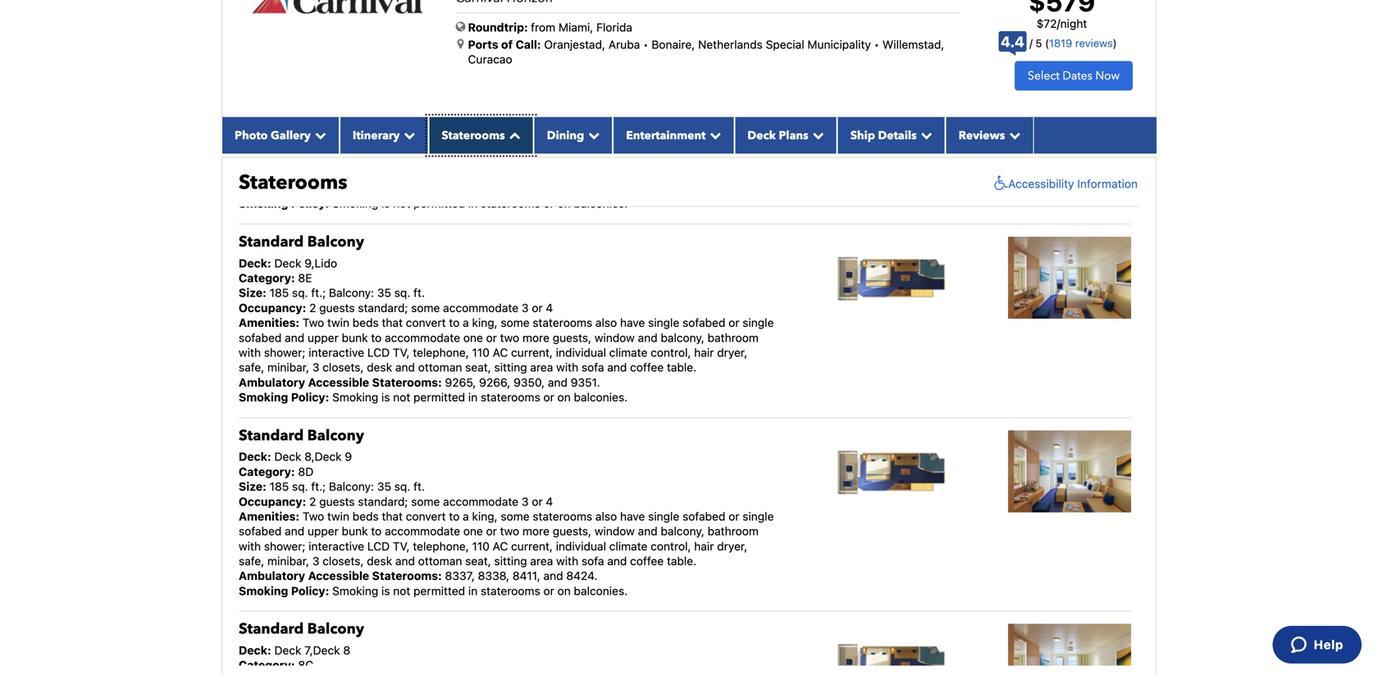 Task type: vqa. For each thing, say whether or not it's contained in the screenshot.
Car rentals
no



Task type: locate. For each thing, give the bounding box(es) containing it.
1 35 from the top
[[377, 286, 391, 300]]

also up 8424. at the bottom left of page
[[595, 510, 617, 524]]

also inside 2 guests standard; some accommodate 3 or 4 two twin beds that convert to a king, some staterooms also have single sofabed or single sofabed and upper bunk to accommodate one or two more guests, window and balcony, bathroom with shower; interactive lcd tv, telephone, 110 ac current, individual climate control, hair dryer, safe, minibar, 3 closets, desk and ottoman seat, sitting area with sofa and coffee table.
[[595, 122, 617, 136]]

ottoman for standard balcony deck: deck 9,lido
[[418, 361, 462, 375]]

1 vertical spatial two
[[500, 331, 519, 345]]

3 shower; from the top
[[264, 540, 305, 554]]

1 vertical spatial minibar,
[[267, 361, 309, 375]]

staterooms down 'gallery'
[[239, 169, 347, 196]]

a up 9265,
[[463, 316, 469, 330]]

king, up 8338,
[[472, 510, 498, 524]]

deck
[[748, 128, 776, 143], [274, 257, 301, 270], [274, 450, 301, 464], [274, 644, 301, 658]]

1 hair from the top
[[694, 152, 714, 166]]

standard
[[239, 232, 304, 252], [239, 426, 304, 446], [239, 620, 304, 640]]

110 up smoking policy: smoking is not permitted in staterooms or on balconies. at the left
[[472, 152, 490, 166]]

3 guests from the top
[[319, 495, 355, 509]]

dryer, inside 2 guests standard; some accommodate 3 or 4 two twin beds that convert to a king, some staterooms also have single sofabed or single sofabed and upper bunk to accommodate one or two more guests, window and balcony, bathroom with shower; interactive lcd tv, telephone, 110 ac current, individual climate control, hair dryer, safe, minibar, 3 closets, desk and ottoman seat, sitting area with sofa and coffee table.
[[717, 152, 747, 166]]

0 vertical spatial sitting
[[494, 167, 527, 181]]

0 vertical spatial climate
[[609, 152, 648, 166]]

1 vertical spatial convert
[[406, 316, 446, 330]]

1 vertical spatial area
[[530, 361, 553, 375]]

35 for standard balcony deck: deck 8,deck 9
[[377, 480, 391, 494]]

1 telephone, from the top
[[413, 152, 469, 166]]

bunk for standard balcony deck: deck 8,deck 9
[[342, 525, 368, 539]]

1 vertical spatial individual
[[556, 346, 606, 360]]

closets, for standard balcony deck: deck 9,lido
[[323, 361, 364, 375]]

2 vertical spatial bunk
[[342, 525, 368, 539]]

1 vertical spatial a
[[463, 316, 469, 330]]

florida
[[596, 21, 632, 34]]

more inside "two twin beds that convert to a king, some staterooms also have single sofabed or single sofabed and upper bunk to accommodate one or two more guests, window and balcony, bathroom with shower; interactive lcd tv, telephone, 110 ac current, individual climate control, hair dryer, safe, minibar, 3 closets, desk and ottoman seat, sitting area with sofa and coffee table. ambulatory accessible staterooms: 9265, 9266, 9350, and 9351. smoking policy: smoking is not permitted in staterooms or on balconies."
[[522, 331, 549, 345]]

2 vertical spatial control,
[[651, 540, 691, 554]]

2 standard; from the top
[[358, 301, 408, 315]]

deck: inside standard balcony deck: deck 7,deck 8 category: 8c
[[239, 644, 271, 658]]

0 vertical spatial seat,
[[465, 167, 491, 181]]

interactive for standard balcony deck: deck 8,deck 9
[[309, 540, 364, 554]]

in down 9265,
[[468, 391, 478, 404]]

2 vertical spatial standard;
[[358, 495, 408, 509]]

2 vertical spatial desk
[[367, 555, 392, 568]]

2 vertical spatial seat,
[[465, 555, 491, 568]]

3 chevron down image from the left
[[1005, 129, 1021, 141]]

table. for standard balcony deck: deck 8,deck 9
[[667, 555, 697, 568]]

1 vertical spatial telephone,
[[413, 346, 469, 360]]

2 vertical spatial standard
[[239, 620, 304, 640]]

cabin image for deck 8,deck 9 deck on carnival horizon image
[[1008, 431, 1131, 513]]

2 on from the top
[[557, 391, 571, 404]]

convert for standard balcony deck: deck 9,lido
[[406, 316, 446, 330]]

bunk inside two twin beds that convert to a king, some staterooms also have single sofabed or single sofabed and upper bunk to accommodate one or two more guests, window and balcony, bathroom with shower; interactive lcd tv, telephone, 110 ac current, individual climate control, hair dryer, safe, minibar, 3 closets, desk and ottoman seat, sitting area with sofa and coffee table. ambulatory accessible staterooms: 8337, 8338, 8411, and 8424. smoking policy: smoking is not permitted in staterooms or on balconies.
[[342, 525, 368, 539]]

chevron down image inside reviews dropdown button
[[1005, 129, 1021, 141]]

also right dining
[[595, 122, 617, 136]]

current, up 8411,
[[511, 540, 553, 554]]

is for standard balcony deck: deck 9,lido
[[381, 391, 390, 404]]

2 vertical spatial bathroom
[[708, 525, 759, 539]]

3 balcony from the top
[[307, 620, 364, 640]]

2 horizontal spatial chevron down image
[[1005, 129, 1021, 141]]

window inside 2 guests standard; some accommodate 3 or 4 two twin beds that convert to a king, some staterooms also have single sofabed or single sofabed and upper bunk to accommodate one or two more guests, window and balcony, bathroom with shower; interactive lcd tv, telephone, 110 ac current, individual climate control, hair dryer, safe, minibar, 3 closets, desk and ottoman seat, sitting area with sofa and coffee table.
[[595, 137, 635, 151]]

3 climate from the top
[[609, 540, 648, 554]]

1 vertical spatial ambulatory
[[239, 570, 305, 583]]

ac up 9266,
[[493, 346, 508, 360]]

in down 2 guests standard; some accommodate 3 or 4 two twin beds that convert to a king, some staterooms also have single sofabed or single sofabed and upper bunk to accommodate one or two more guests, window and balcony, bathroom with shower; interactive lcd tv, telephone, 110 ac current, individual climate control, hair dryer, safe, minibar, 3 closets, desk and ottoman seat, sitting area with sofa and coffee table.
[[468, 197, 478, 211]]

4
[[546, 108, 553, 121], [546, 301, 553, 315], [546, 495, 553, 509]]

deck: for standard balcony deck: deck 7,deck 8 category: 8c
[[239, 644, 271, 658]]

to
[[449, 122, 460, 136], [371, 137, 382, 151], [449, 316, 460, 330], [371, 331, 382, 345], [449, 510, 460, 524], [371, 525, 382, 539]]

1 vertical spatial 110
[[472, 346, 490, 360]]

chevron down image left entertainment at the top of the page
[[584, 129, 600, 141]]

ac up 8338,
[[493, 540, 508, 554]]

that for standard balcony deck: deck 8,deck 9
[[382, 510, 403, 524]]

guests, right chevron up icon
[[553, 137, 591, 151]]

1 control, from the top
[[651, 152, 691, 166]]

0 vertical spatial staterooms
[[442, 128, 505, 143]]

safe, for standard balcony deck: deck 9,lido
[[239, 361, 264, 375]]

itinerary
[[353, 128, 400, 143]]

110
[[472, 152, 490, 166], [472, 346, 490, 360], [472, 540, 490, 554]]

area
[[530, 167, 553, 181], [530, 361, 553, 375], [530, 555, 553, 568]]

or inside category: 8d size: 185 sq. ft.; balcony: 35 sq. ft. occupancy: 2 guests standard; some accommodate 3 or 4 amenities:
[[532, 495, 543, 509]]

3 that from the top
[[382, 510, 403, 524]]

interactive down category: 8d size: 185 sq. ft.; balcony: 35 sq. ft. occupancy: 2 guests standard; some accommodate 3 or 4 amenities:
[[309, 540, 364, 554]]

two for standard balcony deck: deck 9,lido
[[303, 316, 324, 330]]

1 vertical spatial standard;
[[358, 301, 408, 315]]

guests up itinerary
[[319, 108, 355, 121]]

some inside two twin beds that convert to a king, some staterooms also have single sofabed or single sofabed and upper bunk to accommodate one or two more guests, window and balcony, bathroom with shower; interactive lcd tv, telephone, 110 ac current, individual climate control, hair dryer, safe, minibar, 3 closets, desk and ottoman seat, sitting area with sofa and coffee table. ambulatory accessible staterooms: 8337, 8338, 8411, and 8424. smoking policy: smoking is not permitted in staterooms or on balconies.
[[501, 510, 530, 524]]

king, inside "two twin beds that convert to a king, some staterooms also have single sofabed or single sofabed and upper bunk to accommodate one or two more guests, window and balcony, bathroom with shower; interactive lcd tv, telephone, 110 ac current, individual climate control, hair dryer, safe, minibar, 3 closets, desk and ottoman seat, sitting area with sofa and coffee table. ambulatory accessible staterooms: 9265, 9266, 9350, and 9351. smoking policy: smoking is not permitted in staterooms or on balconies."
[[472, 316, 498, 330]]

1 ac from the top
[[493, 152, 508, 166]]

staterooms main content
[[213, 0, 1165, 676]]

3 in from the top
[[468, 585, 478, 598]]

entertainment
[[626, 128, 706, 143]]

photo gallery
[[235, 128, 311, 143]]

2 vertical spatial closets,
[[323, 555, 364, 568]]

staterooms up 8424. at the bottom left of page
[[533, 510, 592, 524]]

deck up the 8c
[[274, 644, 301, 658]]

seat,
[[465, 167, 491, 181], [465, 361, 491, 375], [465, 555, 491, 568]]

table.
[[667, 167, 697, 181], [667, 361, 697, 375], [667, 555, 697, 568]]

/ inside 4.4 / 5 ( 1819 reviews )
[[1029, 37, 1033, 49]]

2 two from the top
[[303, 316, 324, 330]]

two up 9266,
[[500, 331, 519, 345]]

call:
[[516, 38, 541, 51]]

standard; for standard balcony deck: deck 9,lido
[[358, 301, 408, 315]]

chevron down image for photo gallery
[[311, 129, 326, 141]]

0 vertical spatial accessible
[[308, 376, 369, 390]]

3 seat, from the top
[[465, 555, 491, 568]]

1 sitting from the top
[[494, 167, 527, 181]]

permitted down 9265,
[[414, 391, 465, 404]]

chevron down image
[[311, 129, 326, 141], [706, 129, 721, 141], [1005, 129, 1021, 141]]

2 vertical spatial 110
[[472, 540, 490, 554]]

3
[[522, 108, 529, 121], [312, 167, 319, 181], [522, 301, 529, 315], [312, 361, 319, 375], [522, 495, 529, 509], [312, 555, 319, 568]]

with
[[239, 152, 261, 166], [556, 167, 578, 181], [239, 346, 261, 360], [556, 361, 578, 375], [239, 540, 261, 554], [556, 555, 578, 568]]

1 more from the top
[[522, 137, 549, 151]]

individual inside two twin beds that convert to a king, some staterooms also have single sofabed or single sofabed and upper bunk to accommodate one or two more guests, window and balcony, bathroom with shower; interactive lcd tv, telephone, 110 ac current, individual climate control, hair dryer, safe, minibar, 3 closets, desk and ottoman seat, sitting area with sofa and coffee table. ambulatory accessible staterooms: 8337, 8338, 8411, and 8424. smoking policy: smoking is not permitted in staterooms or on balconies.
[[556, 540, 606, 554]]

110 for standard balcony deck: deck 9,lido
[[472, 346, 490, 360]]

telephone, up 9265,
[[413, 346, 469, 360]]

cabin image for deck 9,lido deck on carnival horizon image
[[1008, 237, 1131, 319]]

3 sitting from the top
[[494, 555, 527, 568]]

0 vertical spatial ambulatory
[[239, 376, 305, 390]]

climate
[[609, 152, 648, 166], [609, 346, 648, 360], [609, 540, 648, 554]]

one left chevron up icon
[[463, 137, 483, 151]]

area up 8411,
[[530, 555, 553, 568]]

guests inside category: 8d size: 185 sq. ft.; balcony: 35 sq. ft. occupancy: 2 guests standard; some accommodate 3 or 4 amenities:
[[319, 495, 355, 509]]

deck plans
[[748, 128, 809, 143]]

2 hair from the top
[[694, 346, 714, 360]]

current, inside two twin beds that convert to a king, some staterooms also have single sofabed or single sofabed and upper bunk to accommodate one or two more guests, window and balcony, bathroom with shower; interactive lcd tv, telephone, 110 ac current, individual climate control, hair dryer, safe, minibar, 3 closets, desk and ottoman seat, sitting area with sofa and coffee table. ambulatory accessible staterooms: 8337, 8338, 8411, and 8424. smoking policy: smoking is not permitted in staterooms or on balconies.
[[511, 540, 553, 554]]

2 vertical spatial interactive
[[309, 540, 364, 554]]

policy:
[[291, 197, 329, 211], [291, 391, 329, 404], [291, 585, 329, 598]]

shower; inside two twin beds that convert to a king, some staterooms also have single sofabed or single sofabed and upper bunk to accommodate one or two more guests, window and balcony, bathroom with shower; interactive lcd tv, telephone, 110 ac current, individual climate control, hair dryer, safe, minibar, 3 closets, desk and ottoman seat, sitting area with sofa and coffee table. ambulatory accessible staterooms: 8337, 8338, 8411, and 8424. smoking policy: smoking is not permitted in staterooms or on balconies.
[[264, 540, 305, 554]]

balcony, inside "two twin beds that convert to a king, some staterooms also have single sofabed or single sofabed and upper bunk to accommodate one or two more guests, window and balcony, bathroom with shower; interactive lcd tv, telephone, 110 ac current, individual climate control, hair dryer, safe, minibar, 3 closets, desk and ottoman seat, sitting area with sofa and coffee table. ambulatory accessible staterooms: 9265, 9266, 9350, and 9351. smoking policy: smoking is not permitted in staterooms or on balconies."
[[661, 331, 704, 345]]

one for standard balcony deck: deck 8,deck 9
[[463, 525, 483, 539]]

interactive down itinerary
[[309, 152, 364, 166]]

size: inside category: 8e size: 185 sq. ft.; balcony: 35 sq. ft. occupancy: 2 guests standard; some accommodate 3 or 4 amenities:
[[239, 286, 266, 300]]

35 inside category: 8e size: 185 sq. ft.; balcony: 35 sq. ft. occupancy: 2 guests standard; some accommodate 3 or 4 amenities:
[[377, 286, 391, 300]]

have inside "two twin beds that convert to a king, some staterooms also have single sofabed or single sofabed and upper bunk to accommodate one or two more guests, window and balcony, bathroom with shower; interactive lcd tv, telephone, 110 ac current, individual climate control, hair dryer, safe, minibar, 3 closets, desk and ottoman seat, sitting area with sofa and coffee table. ambulatory accessible staterooms: 9265, 9266, 9350, and 9351. smoking policy: smoking is not permitted in staterooms or on balconies."
[[620, 316, 645, 330]]

0 vertical spatial size:
[[239, 286, 266, 300]]

chevron down image inside photo gallery dropdown button
[[311, 129, 326, 141]]

•
[[643, 38, 648, 51], [874, 38, 879, 51]]

1 110 from the top
[[472, 152, 490, 166]]

two
[[500, 137, 519, 151], [500, 331, 519, 345], [500, 525, 519, 539]]

permitted down 8337,
[[414, 585, 465, 598]]

a for standard balcony deck: deck 8,deck 9
[[463, 510, 469, 524]]

1 standard from the top
[[239, 232, 304, 252]]

desk
[[367, 167, 392, 181], [367, 361, 392, 375], [367, 555, 392, 568]]

1 chevron down image from the left
[[400, 129, 415, 141]]

2 vertical spatial tv,
[[393, 540, 410, 554]]

deck inside standard balcony deck: deck 8,deck 9
[[274, 450, 301, 464]]

1 vertical spatial balcony,
[[661, 331, 704, 345]]

2 vertical spatial balcony,
[[661, 525, 704, 539]]

7,deck
[[305, 644, 340, 658]]

sofa down dining dropdown button
[[582, 167, 604, 181]]

is inside "two twin beds that convert to a king, some staterooms also have single sofabed or single sofabed and upper bunk to accommodate one or two more guests, window and balcony, bathroom with shower; interactive lcd tv, telephone, 110 ac current, individual climate control, hair dryer, safe, minibar, 3 closets, desk and ottoman seat, sitting area with sofa and coffee table. ambulatory accessible staterooms: 9265, 9266, 9350, and 9351. smoking policy: smoking is not permitted in staterooms or on balconies."
[[381, 391, 390, 404]]

0 vertical spatial bathroom
[[708, 137, 759, 151]]

1 vertical spatial category:
[[239, 465, 295, 479]]

also inside "two twin beds that convert to a king, some staterooms also have single sofabed or single sofabed and upper bunk to accommodate one or two more guests, window and balcony, bathroom with shower; interactive lcd tv, telephone, 110 ac current, individual climate control, hair dryer, safe, minibar, 3 closets, desk and ottoman seat, sitting area with sofa and coffee table. ambulatory accessible staterooms: 9265, 9266, 9350, and 9351. smoking policy: smoking is not permitted in staterooms or on balconies."
[[595, 316, 617, 330]]

ft.;
[[311, 286, 326, 300], [311, 480, 326, 494]]

0 vertical spatial king,
[[472, 122, 498, 136]]

area inside 2 guests standard; some accommodate 3 or 4 two twin beds that convert to a king, some staterooms also have single sofabed or single sofabed and upper bunk to accommodate one or two more guests, window and balcony, bathroom with shower; interactive lcd tv, telephone, 110 ac current, individual climate control, hair dryer, safe, minibar, 3 closets, desk and ottoman seat, sitting area with sofa and coffee table.
[[530, 167, 553, 181]]

entertainment button
[[613, 117, 734, 154]]

smoking
[[239, 197, 288, 211], [332, 197, 378, 211], [239, 391, 288, 404], [332, 391, 378, 404], [239, 585, 288, 598], [332, 585, 378, 598]]

3 one from the top
[[463, 525, 483, 539]]

1 vertical spatial shower;
[[264, 346, 305, 360]]

1 vertical spatial standard
[[239, 426, 304, 446]]

policy: for standard balcony deck: deck 9,lido
[[291, 391, 329, 404]]

policy: up standard balcony deck: deck 7,deck 8 category: 8c
[[291, 585, 329, 598]]

1 vertical spatial beds
[[352, 316, 379, 330]]

standard up 8d
[[239, 426, 304, 446]]

0 vertical spatial amenities:
[[239, 316, 299, 330]]

1 current, from the top
[[511, 152, 553, 166]]

staterooms: left 9265,
[[372, 376, 442, 390]]

deck: left 9,lido
[[239, 257, 271, 270]]

deck: left the 8,deck
[[239, 450, 271, 464]]

sitting inside 2 guests standard; some accommodate 3 or 4 two twin beds that convert to a king, some staterooms also have single sofabed or single sofabed and upper bunk to accommodate one or two more guests, window and balcony, bathroom with shower; interactive lcd tv, telephone, 110 ac current, individual climate control, hair dryer, safe, minibar, 3 closets, desk and ottoman seat, sitting area with sofa and coffee table.
[[494, 167, 527, 181]]

occupancy: inside category: 8e size: 185 sq. ft.; balcony: 35 sq. ft. occupancy: 2 guests standard; some accommodate 3 or 4 amenities:
[[239, 301, 306, 315]]

0 vertical spatial lcd
[[367, 152, 390, 166]]

0 vertical spatial two
[[303, 122, 324, 136]]

4 inside category: 8e size: 185 sq. ft.; balcony: 35 sq. ft. occupancy: 2 guests standard; some accommodate 3 or 4 amenities:
[[546, 301, 553, 315]]

3 110 from the top
[[472, 540, 490, 554]]

ambulatory for standard balcony deck: deck 9,lido
[[239, 376, 305, 390]]

control, for standard balcony deck: deck 9,lido
[[651, 346, 691, 360]]

chevron down image left reviews
[[917, 129, 932, 141]]

amenities: down 8d
[[239, 510, 299, 524]]

ac inside "two twin beds that convert to a king, some staterooms also have single sofabed or single sofabed and upper bunk to accommodate one or two more guests, window and balcony, bathroom with shower; interactive lcd tv, telephone, 110 ac current, individual climate control, hair dryer, safe, minibar, 3 closets, desk and ottoman seat, sitting area with sofa and coffee table. ambulatory accessible staterooms: 9265, 9266, 9350, and 9351. smoking policy: smoking is not permitted in staterooms or on balconies."
[[493, 346, 508, 360]]

3 balconies. from the top
[[574, 585, 628, 598]]

2 vertical spatial policy:
[[291, 585, 329, 598]]

balcony for standard balcony deck: deck 9,lido
[[307, 232, 364, 252]]

bathroom
[[708, 137, 759, 151], [708, 331, 759, 345], [708, 525, 759, 539]]

bunk inside "two twin beds that convert to a king, some staterooms also have single sofabed or single sofabed and upper bunk to accommodate one or two more guests, window and balcony, bathroom with shower; interactive lcd tv, telephone, 110 ac current, individual climate control, hair dryer, safe, minibar, 3 closets, desk and ottoman seat, sitting area with sofa and coffee table. ambulatory accessible staterooms: 9265, 9266, 9350, and 9351. smoking policy: smoking is not permitted in staterooms or on balconies."
[[342, 331, 368, 345]]

1 standard; from the top
[[358, 108, 408, 121]]

individual up 9351.
[[556, 346, 606, 360]]

on down 9351.
[[557, 391, 571, 404]]

select
[[1028, 68, 1060, 84]]

more right chevron up icon
[[522, 137, 549, 151]]

1 size: from the top
[[239, 286, 266, 300]]

smoking up standard balcony deck: deck 7,deck 8 category: 8c
[[239, 585, 288, 598]]

on inside two twin beds that convert to a king, some staterooms also have single sofabed or single sofabed and upper bunk to accommodate one or two more guests, window and balcony, bathroom with shower; interactive lcd tv, telephone, 110 ac current, individual climate control, hair dryer, safe, minibar, 3 closets, desk and ottoman seat, sitting area with sofa and coffee table. ambulatory accessible staterooms: 8337, 8338, 8411, and 8424. smoking policy: smoking is not permitted in staterooms or on balconies.
[[557, 585, 571, 598]]

1 staterooms: from the top
[[372, 376, 442, 390]]

2 two from the top
[[500, 331, 519, 345]]

3 2 from the top
[[309, 495, 316, 509]]

1 vertical spatial climate
[[609, 346, 648, 360]]

3 current, from the top
[[511, 540, 553, 554]]

2 sitting from the top
[[494, 361, 527, 375]]

4 chevron down image from the left
[[917, 129, 932, 141]]

3 inside "two twin beds that convert to a king, some staterooms also have single sofabed or single sofabed and upper bunk to accommodate one or two more guests, window and balcony, bathroom with shower; interactive lcd tv, telephone, 110 ac current, individual climate control, hair dryer, safe, minibar, 3 closets, desk and ottoman seat, sitting area with sofa and coffee table. ambulatory accessible staterooms: 9265, 9266, 9350, and 9351. smoking policy: smoking is not permitted in staterooms or on balconies."
[[312, 361, 319, 375]]

0 vertical spatial dryer,
[[717, 152, 747, 166]]

110 inside two twin beds that convert to a king, some staterooms also have single sofabed or single sofabed and upper bunk to accommodate one or two more guests, window and balcony, bathroom with shower; interactive lcd tv, telephone, 110 ac current, individual climate control, hair dryer, safe, minibar, 3 closets, desk and ottoman seat, sitting area with sofa and coffee table. ambulatory accessible staterooms: 8337, 8338, 8411, and 8424. smoking policy: smoking is not permitted in staterooms or on balconies.
[[472, 540, 490, 554]]

guests, for standard balcony deck: deck 8,deck 9
[[553, 525, 591, 539]]

2 vertical spatial climate
[[609, 540, 648, 554]]

more inside two twin beds that convert to a king, some staterooms also have single sofabed or single sofabed and upper bunk to accommodate one or two more guests, window and balcony, bathroom with shower; interactive lcd tv, telephone, 110 ac current, individual climate control, hair dryer, safe, minibar, 3 closets, desk and ottoman seat, sitting area with sofa and coffee table. ambulatory accessible staterooms: 8337, 8338, 8411, and 8424. smoking policy: smoking is not permitted in staterooms or on balconies.
[[522, 525, 549, 539]]

convert up 8337,
[[406, 510, 446, 524]]

staterooms
[[442, 128, 505, 143], [239, 169, 347, 196]]

1 ft. from the top
[[413, 286, 425, 300]]

guests,
[[553, 137, 591, 151], [553, 331, 591, 345], [553, 525, 591, 539]]

2 table. from the top
[[667, 361, 697, 375]]

1 2 from the top
[[309, 108, 316, 121]]

seat, down "staterooms" dropdown button
[[465, 167, 491, 181]]

3 dryer, from the top
[[717, 540, 747, 554]]

standard inside the standard balcony deck: deck 9,lido
[[239, 232, 304, 252]]

reviews
[[959, 128, 1005, 143]]

shower; down 8e
[[264, 346, 305, 360]]

also for standard balcony deck: deck 8,deck 9
[[595, 510, 617, 524]]

one for standard balcony deck: deck 9,lido
[[463, 331, 483, 345]]

table. for standard balcony deck: deck 9,lido
[[667, 361, 697, 375]]

interactive down category: 8e size: 185 sq. ft.; balcony: 35 sq. ft. occupancy: 2 guests standard; some accommodate 3 or 4 amenities:
[[309, 346, 364, 360]]

interactive inside two twin beds that convert to a king, some staterooms also have single sofabed or single sofabed and upper bunk to accommodate one or two more guests, window and balcony, bathroom with shower; interactive lcd tv, telephone, 110 ac current, individual climate control, hair dryer, safe, minibar, 3 closets, desk and ottoman seat, sitting area with sofa and coffee table. ambulatory accessible staterooms: 8337, 8338, 8411, and 8424. smoking policy: smoking is not permitted in staterooms or on balconies.
[[309, 540, 364, 554]]

have inside 2 guests standard; some accommodate 3 or 4 two twin beds that convert to a king, some staterooms also have single sofabed or single sofabed and upper bunk to accommodate one or two more guests, window and balcony, bathroom with shower; interactive lcd tv, telephone, 110 ac current, individual climate control, hair dryer, safe, minibar, 3 closets, desk and ottoman seat, sitting area with sofa and coffee table.
[[620, 122, 645, 136]]

ft. inside category: 8d size: 185 sq. ft.; balcony: 35 sq. ft. occupancy: 2 guests standard; some accommodate 3 or 4 amenities:
[[413, 480, 425, 494]]

1 a from the top
[[463, 122, 469, 136]]

2 inside category: 8e size: 185 sq. ft.; balcony: 35 sq. ft. occupancy: 2 guests standard; some accommodate 3 or 4 amenities:
[[309, 301, 316, 315]]

hair inside 2 guests standard; some accommodate 3 or 4 two twin beds that convert to a king, some staterooms also have single sofabed or single sofabed and upper bunk to accommodate one or two more guests, window and balcony, bathroom with shower; interactive lcd tv, telephone, 110 ac current, individual climate control, hair dryer, safe, minibar, 3 closets, desk and ottoman seat, sitting area with sofa and coffee table.
[[694, 152, 714, 166]]

also
[[595, 122, 617, 136], [595, 316, 617, 330], [595, 510, 617, 524]]

1 vertical spatial one
[[463, 331, 483, 345]]

ft.; for standard balcony deck: deck 9,lido
[[311, 286, 326, 300]]

0 vertical spatial current,
[[511, 152, 553, 166]]

window
[[595, 137, 635, 151], [595, 331, 635, 345], [595, 525, 635, 539]]

minibar, inside 2 guests standard; some accommodate 3 or 4 two twin beds that convert to a king, some staterooms also have single sofabed or single sofabed and upper bunk to accommodate one or two more guests, window and balcony, bathroom with shower; interactive lcd tv, telephone, 110 ac current, individual climate control, hair dryer, safe, minibar, 3 closets, desk and ottoman seat, sitting area with sofa and coffee table.
[[267, 167, 309, 181]]

2 vertical spatial sofa
[[582, 555, 604, 568]]

ac inside two twin beds that convert to a king, some staterooms also have single sofabed or single sofabed and upper bunk to accommodate one or two more guests, window and balcony, bathroom with shower; interactive lcd tv, telephone, 110 ac current, individual climate control, hair dryer, safe, minibar, 3 closets, desk and ottoman seat, sitting area with sofa and coffee table. ambulatory accessible staterooms: 8337, 8338, 8411, and 8424. smoking policy: smoking is not permitted in staterooms or on balconies.
[[493, 540, 508, 554]]

two up 8338,
[[500, 525, 519, 539]]

accommodate down category: 8e size: 185 sq. ft.; balcony: 35 sq. ft. occupancy: 2 guests standard; some accommodate 3 or 4 amenities:
[[385, 331, 460, 345]]

special
[[766, 38, 804, 51]]

3 is from the top
[[381, 585, 390, 598]]

chevron down image left the ship
[[809, 129, 824, 141]]

balcony inside standard balcony deck: deck 7,deck 8 category: 8c
[[307, 620, 364, 640]]

1 vertical spatial desk
[[367, 361, 392, 375]]

1 vertical spatial 185
[[270, 480, 289, 494]]

chevron up image
[[505, 129, 521, 141]]

chevron down image for deck plans
[[809, 129, 824, 141]]

ambulatory up standard balcony deck: deck 7,deck 8 category: 8c
[[239, 570, 305, 583]]

1 ambulatory from the top
[[239, 376, 305, 390]]

2 ac from the top
[[493, 346, 508, 360]]

one up 9265,
[[463, 331, 483, 345]]

guests, up 8424. at the bottom left of page
[[553, 525, 591, 539]]

guests
[[319, 108, 355, 121], [319, 301, 355, 315], [319, 495, 355, 509]]

balcony: down "9"
[[329, 480, 374, 494]]

0 vertical spatial 4
[[546, 108, 553, 121]]

convert right itinerary
[[406, 122, 446, 136]]

or
[[532, 108, 543, 121], [729, 122, 739, 136], [486, 137, 497, 151], [543, 197, 554, 211], [532, 301, 543, 315], [729, 316, 739, 330], [486, 331, 497, 345], [543, 391, 554, 404], [532, 495, 543, 509], [729, 510, 739, 524], [486, 525, 497, 539], [543, 585, 554, 598]]

table. inside 2 guests standard; some accommodate 3 or 4 two twin beds that convert to a king, some staterooms also have single sofabed or single sofabed and upper bunk to accommodate one or two more guests, window and balcony, bathroom with shower; interactive lcd tv, telephone, 110 ac current, individual climate control, hair dryer, safe, minibar, 3 closets, desk and ottoman seat, sitting area with sofa and coffee table.
[[667, 167, 697, 181]]

2 vertical spatial ac
[[493, 540, 508, 554]]

size:
[[239, 286, 266, 300], [239, 480, 266, 494]]

category:
[[239, 272, 295, 285], [239, 465, 295, 479], [239, 659, 295, 673]]

that
[[382, 122, 403, 136], [382, 316, 403, 330], [382, 510, 403, 524]]

convert
[[406, 122, 446, 136], [406, 316, 446, 330], [406, 510, 446, 524]]

2 ambulatory from the top
[[239, 570, 305, 583]]

4 up "two twin beds that convert to a king, some staterooms also have single sofabed or single sofabed and upper bunk to accommodate one or two more guests, window and balcony, bathroom with shower; interactive lcd tv, telephone, 110 ac current, individual climate control, hair dryer, safe, minibar, 3 closets, desk and ottoman seat, sitting area with sofa and coffee table. ambulatory accessible staterooms: 9265, 9266, 9350, and 9351. smoking policy: smoking is not permitted in staterooms or on balconies."
[[546, 301, 553, 315]]

balcony inside standard balcony deck: deck 8,deck 9
[[307, 426, 364, 446]]

shower;
[[264, 152, 305, 166], [264, 346, 305, 360], [264, 540, 305, 554]]

0 vertical spatial control,
[[651, 152, 691, 166]]

telephone, inside "two twin beds that convert to a king, some staterooms also have single sofabed or single sofabed and upper bunk to accommodate one or two more guests, window and balcony, bathroom with shower; interactive lcd tv, telephone, 110 ac current, individual climate control, hair dryer, safe, minibar, 3 closets, desk and ottoman seat, sitting area with sofa and coffee table. ambulatory accessible staterooms: 9265, 9266, 9350, and 9351. smoking policy: smoking is not permitted in staterooms or on balconies."
[[413, 346, 469, 360]]

0 vertical spatial category:
[[239, 272, 295, 285]]

2 staterooms: from the top
[[372, 570, 442, 583]]

upper inside "two twin beds that convert to a king, some staterooms also have single sofabed or single sofabed and upper bunk to accommodate one or two more guests, window and balcony, bathroom with shower; interactive lcd tv, telephone, 110 ac current, individual climate control, hair dryer, safe, minibar, 3 closets, desk and ottoman seat, sitting area with sofa and coffee table. ambulatory accessible staterooms: 9265, 9266, 9350, and 9351. smoking policy: smoking is not permitted in staterooms or on balconies."
[[308, 331, 339, 345]]

1 chevron down image from the left
[[311, 129, 326, 141]]

(
[[1045, 37, 1049, 49]]

one inside two twin beds that convert to a king, some staterooms also have single sofabed or single sofabed and upper bunk to accommodate one or two more guests, window and balcony, bathroom with shower; interactive lcd tv, telephone, 110 ac current, individual climate control, hair dryer, safe, minibar, 3 closets, desk and ottoman seat, sitting area with sofa and coffee table. ambulatory accessible staterooms: 8337, 8338, 8411, and 8424. smoking policy: smoking is not permitted in staterooms or on balconies.
[[463, 525, 483, 539]]

2 one from the top
[[463, 331, 483, 345]]

occupancy:
[[239, 301, 306, 315], [239, 495, 306, 509]]

1 vertical spatial accessible
[[308, 570, 369, 583]]

1 vertical spatial permitted
[[414, 391, 465, 404]]

accessible inside "two twin beds that convert to a king, some staterooms also have single sofabed or single sofabed and upper bunk to accommodate one or two more guests, window and balcony, bathroom with shower; interactive lcd tv, telephone, 110 ac current, individual climate control, hair dryer, safe, minibar, 3 closets, desk and ottoman seat, sitting area with sofa and coffee table. ambulatory accessible staterooms: 9265, 9266, 9350, and 9351. smoking policy: smoking is not permitted in staterooms or on balconies."
[[308, 376, 369, 390]]

beds inside two twin beds that convert to a king, some staterooms also have single sofabed or single sofabed and upper bunk to accommodate one or two more guests, window and balcony, bathroom with shower; interactive lcd tv, telephone, 110 ac current, individual climate control, hair dryer, safe, minibar, 3 closets, desk and ottoman seat, sitting area with sofa and coffee table. ambulatory accessible staterooms: 8337, 8338, 8411, and 8424. smoking policy: smoking is not permitted in staterooms or on balconies.
[[352, 510, 379, 524]]

1 vertical spatial ft.
[[413, 480, 425, 494]]

minibar, inside "two twin beds that convert to a king, some staterooms also have single sofabed or single sofabed and upper bunk to accommodate one or two more guests, window and balcony, bathroom with shower; interactive lcd tv, telephone, 110 ac current, individual climate control, hair dryer, safe, minibar, 3 closets, desk and ottoman seat, sitting area with sofa and coffee table. ambulatory accessible staterooms: 9265, 9266, 9350, and 9351. smoking policy: smoking is not permitted in staterooms or on balconies."
[[267, 361, 309, 375]]

hair for standard balcony deck: deck 9,lido
[[694, 346, 714, 360]]

ambulatory inside two twin beds that convert to a king, some staterooms also have single sofabed or single sofabed and upper bunk to accommodate one or two more guests, window and balcony, bathroom with shower; interactive lcd tv, telephone, 110 ac current, individual climate control, hair dryer, safe, minibar, 3 closets, desk and ottoman seat, sitting area with sofa and coffee table. ambulatory accessible staterooms: 8337, 8338, 8411, and 8424. smoking policy: smoking is not permitted in staterooms or on balconies.
[[239, 570, 305, 583]]

area for standard balcony deck: deck 8,deck 9
[[530, 555, 553, 568]]

also for standard balcony deck: deck 9,lido
[[595, 316, 617, 330]]

more up the '9350,'
[[522, 331, 549, 345]]

2 vertical spatial in
[[468, 585, 478, 598]]

2 110 from the top
[[472, 346, 490, 360]]

0 horizontal spatial •
[[643, 38, 648, 51]]

chevron down image inside ship details dropdown button
[[917, 129, 932, 141]]

3 also from the top
[[595, 510, 617, 524]]

ottoman inside two twin beds that convert to a king, some staterooms also have single sofabed or single sofabed and upper bunk to accommodate one or two more guests, window and balcony, bathroom with shower; interactive lcd tv, telephone, 110 ac current, individual climate control, hair dryer, safe, minibar, 3 closets, desk and ottoman seat, sitting area with sofa and coffee table. ambulatory accessible staterooms: 8337, 8338, 8411, and 8424. smoking policy: smoking is not permitted in staterooms or on balconies.
[[418, 555, 462, 568]]

ports of call:
[[468, 38, 541, 51]]

4.4
[[1001, 33, 1024, 51]]

interactive for standard balcony deck: deck 9,lido
[[309, 346, 364, 360]]

ft. inside category: 8e size: 185 sq. ft.; balcony: 35 sq. ft. occupancy: 2 guests standard; some accommodate 3 or 4 amenities:
[[413, 286, 425, 300]]

0 horizontal spatial chevron down image
[[311, 129, 326, 141]]

1 bunk from the top
[[342, 137, 368, 151]]

sitting for standard balcony deck: deck 8,deck 9
[[494, 555, 527, 568]]

3 not from the top
[[393, 585, 410, 598]]

1 vertical spatial seat,
[[465, 361, 491, 375]]

lcd inside "two twin beds that convert to a king, some staterooms also have single sofabed or single sofabed and upper bunk to accommodate one or two more guests, window and balcony, bathroom with shower; interactive lcd tv, telephone, 110 ac current, individual climate control, hair dryer, safe, minibar, 3 closets, desk and ottoman seat, sitting area with sofa and coffee table. ambulatory accessible staterooms: 9265, 9266, 9350, and 9351. smoking policy: smoking is not permitted in staterooms or on balconies."
[[367, 346, 390, 360]]

ft.; for standard balcony deck: deck 8,deck 9
[[311, 480, 326, 494]]

2 bathroom from the top
[[708, 331, 759, 345]]

size: for standard balcony deck: deck 8,deck 9
[[239, 480, 266, 494]]

1 horizontal spatial staterooms
[[442, 128, 505, 143]]

2 for standard balcony deck: deck 9,lido
[[309, 301, 316, 315]]

permitted for standard balcony deck: deck 8,deck 9
[[414, 585, 465, 598]]

sofa inside two twin beds that convert to a king, some staterooms also have single sofabed or single sofabed and upper bunk to accommodate one or two more guests, window and balcony, bathroom with shower; interactive lcd tv, telephone, 110 ac current, individual climate control, hair dryer, safe, minibar, 3 closets, desk and ottoman seat, sitting area with sofa and coffee table. ambulatory accessible staterooms: 8337, 8338, 8411, and 8424. smoking policy: smoking is not permitted in staterooms or on balconies.
[[582, 555, 604, 568]]

0 vertical spatial ft.
[[413, 286, 425, 300]]

1 vertical spatial king,
[[472, 316, 498, 330]]

a inside "two twin beds that convert to a king, some staterooms also have single sofabed or single sofabed and upper bunk to accommodate one or two more guests, window and balcony, bathroom with shower; interactive lcd tv, telephone, 110 ac current, individual climate control, hair dryer, safe, minibar, 3 closets, desk and ottoman seat, sitting area with sofa and coffee table. ambulatory accessible staterooms: 9265, 9266, 9350, and 9351. smoking policy: smoking is not permitted in staterooms or on balconies."
[[463, 316, 469, 330]]

current, for standard balcony deck: deck 9,lido
[[511, 346, 553, 360]]

individual up 8424. at the bottom left of page
[[556, 540, 606, 554]]

dining
[[547, 128, 584, 143]]

staterooms down curacao
[[442, 128, 505, 143]]

interactive inside "two twin beds that convert to a king, some staterooms also have single sofabed or single sofabed and upper bunk to accommodate one or two more guests, window and balcony, bathroom with shower; interactive lcd tv, telephone, 110 ac current, individual climate control, hair dryer, safe, minibar, 3 closets, desk and ottoman seat, sitting area with sofa and coffee table. ambulatory accessible staterooms: 9265, 9266, 9350, and 9351. smoking policy: smoking is not permitted in staterooms or on balconies."
[[309, 346, 364, 360]]

ottoman up smoking policy: smoking is not permitted in staterooms or on balconies. at the left
[[418, 167, 462, 181]]

guests down 9,lido
[[319, 301, 355, 315]]

balconies. down dining dropdown button
[[574, 197, 628, 211]]

twin for standard balcony deck: deck 9,lido
[[327, 316, 349, 330]]

ambulatory
[[239, 376, 305, 390], [239, 570, 305, 583]]

0 vertical spatial occupancy:
[[239, 301, 306, 315]]

convert inside "two twin beds that convert to a king, some staterooms also have single sofabed or single sofabed and upper bunk to accommodate one or two more guests, window and balcony, bathroom with shower; interactive lcd tv, telephone, 110 ac current, individual climate control, hair dryer, safe, minibar, 3 closets, desk and ottoman seat, sitting area with sofa and coffee table. ambulatory accessible staterooms: 9265, 9266, 9350, and 9351. smoking policy: smoking is not permitted in staterooms or on balconies."
[[406, 316, 446, 330]]

two inside "two twin beds that convert to a king, some staterooms also have single sofabed or single sofabed and upper bunk to accommodate one or two more guests, window and balcony, bathroom with shower; interactive lcd tv, telephone, 110 ac current, individual climate control, hair dryer, safe, minibar, 3 closets, desk and ottoman seat, sitting area with sofa and coffee table. ambulatory accessible staterooms: 9265, 9266, 9350, and 9351. smoking policy: smoking is not permitted in staterooms or on balconies."
[[303, 316, 324, 330]]

chevron down image inside dining dropdown button
[[584, 129, 600, 141]]

1819 reviews link
[[1049, 37, 1113, 49]]

lcd down category: 8e size: 185 sq. ft.; balcony: 35 sq. ft. occupancy: 2 guests standard; some accommodate 3 or 4 amenities:
[[367, 346, 390, 360]]

4 up two twin beds that convert to a king, some staterooms also have single sofabed or single sofabed and upper bunk to accommodate one or two more guests, window and balcony, bathroom with shower; interactive lcd tv, telephone, 110 ac current, individual climate control, hair dryer, safe, minibar, 3 closets, desk and ottoman seat, sitting area with sofa and coffee table. ambulatory accessible staterooms: 8337, 8338, 8411, and 8424. smoking policy: smoking is not permitted in staterooms or on balconies.
[[546, 495, 553, 509]]

3 more from the top
[[522, 525, 549, 539]]

3 standard; from the top
[[358, 495, 408, 509]]

bathroom for standard balcony deck: deck 9,lido
[[708, 331, 759, 345]]

tv, down category: 8d size: 185 sq. ft.; balcony: 35 sq. ft. occupancy: 2 guests standard; some accommodate 3 or 4 amenities:
[[393, 540, 410, 554]]

0 vertical spatial individual
[[556, 152, 606, 166]]

individual
[[556, 152, 606, 166], [556, 346, 606, 360], [556, 540, 606, 554]]

beds for standard balcony deck: deck 9,lido
[[352, 316, 379, 330]]

0 vertical spatial balcony,
[[661, 137, 704, 151]]

ship
[[850, 128, 875, 143]]

1 king, from the top
[[472, 122, 498, 136]]

globe image
[[456, 21, 466, 32]]

2 coffee from the top
[[630, 361, 664, 375]]

coffee for standard balcony deck: deck 9,lido
[[630, 361, 664, 375]]

chevron down image inside itinerary dropdown button
[[400, 129, 415, 141]]

0 vertical spatial upper
[[308, 137, 339, 151]]

closets, for standard balcony deck: deck 8,deck 9
[[323, 555, 364, 568]]

1 also from the top
[[595, 122, 617, 136]]

two
[[303, 122, 324, 136], [303, 316, 324, 330], [303, 510, 324, 524]]

category: for standard balcony deck: deck 8,deck 9
[[239, 465, 295, 479]]

35
[[377, 286, 391, 300], [377, 480, 391, 494]]

permitted inside two twin beds that convert to a king, some staterooms also have single sofabed or single sofabed and upper bunk to accommodate one or two more guests, window and balcony, bathroom with shower; interactive lcd tv, telephone, 110 ac current, individual climate control, hair dryer, safe, minibar, 3 closets, desk and ottoman seat, sitting area with sofa and coffee table. ambulatory accessible staterooms: 8337, 8338, 8411, and 8424. smoking policy: smoking is not permitted in staterooms or on balconies.
[[414, 585, 465, 598]]

1 deck: from the top
[[239, 257, 271, 270]]

2 closets, from the top
[[323, 361, 364, 375]]

3 ac from the top
[[493, 540, 508, 554]]

2 not from the top
[[393, 391, 410, 404]]

0 vertical spatial window
[[595, 137, 635, 151]]

on down dining
[[557, 197, 571, 211]]

sofa up 9351.
[[582, 361, 604, 375]]

3 upper from the top
[[308, 525, 339, 539]]

1 185 from the top
[[270, 286, 289, 300]]

staterooms
[[533, 122, 592, 136], [481, 197, 540, 211], [533, 316, 592, 330], [481, 391, 540, 404], [533, 510, 592, 524], [481, 585, 540, 598]]

more
[[522, 137, 549, 151], [522, 331, 549, 345], [522, 525, 549, 539]]

8338,
[[478, 570, 509, 583]]

2 more from the top
[[522, 331, 549, 345]]

telephone, inside two twin beds that convert to a king, some staterooms also have single sofabed or single sofabed and upper bunk to accommodate one or two more guests, window and balcony, bathroom with shower; interactive lcd tv, telephone, 110 ac current, individual climate control, hair dryer, safe, minibar, 3 closets, desk and ottoman seat, sitting area with sofa and coffee table. ambulatory accessible staterooms: 8337, 8338, 8411, and 8424. smoking policy: smoking is not permitted in staterooms or on balconies.
[[413, 540, 469, 554]]

ac
[[493, 152, 508, 166], [493, 346, 508, 360], [493, 540, 508, 554]]

3 guests, from the top
[[553, 525, 591, 539]]

in for standard balcony deck: deck 9,lido
[[468, 391, 478, 404]]

guests, inside two twin beds that convert to a king, some staterooms also have single sofabed or single sofabed and upper bunk to accommodate one or two more guests, window and balcony, bathroom with shower; interactive lcd tv, telephone, 110 ac current, individual climate control, hair dryer, safe, minibar, 3 closets, desk and ottoman seat, sitting area with sofa and coffee table. ambulatory accessible staterooms: 8337, 8338, 8411, and 8424. smoking policy: smoking is not permitted in staterooms or on balconies.
[[553, 525, 591, 539]]

standard for standard balcony deck: deck 7,deck 8 category: 8c
[[239, 620, 304, 640]]

coffee inside "two twin beds that convert to a king, some staterooms also have single sofabed or single sofabed and upper bunk to accommodate one or two more guests, window and balcony, bathroom with shower; interactive lcd tv, telephone, 110 ac current, individual climate control, hair dryer, safe, minibar, 3 closets, desk and ottoman seat, sitting area with sofa and coffee table. ambulatory accessible staterooms: 9265, 9266, 9350, and 9351. smoking policy: smoking is not permitted in staterooms or on balconies."
[[630, 361, 664, 375]]

sq.
[[292, 286, 308, 300], [394, 286, 410, 300], [292, 480, 308, 494], [394, 480, 410, 494]]

standard up the 8c
[[239, 620, 304, 640]]

amenities: for standard balcony deck: deck 9,lido
[[239, 316, 299, 330]]

1 safe, from the top
[[239, 167, 264, 181]]

two twin beds that convert to a king, some staterooms also have single sofabed or single sofabed and upper bunk to accommodate one or two more guests, window and balcony, bathroom with shower; interactive lcd tv, telephone, 110 ac current, individual climate control, hair dryer, safe, minibar, 3 closets, desk and ottoman seat, sitting area with sofa and coffee table. ambulatory accessible staterooms: 8337, 8338, 8411, and 8424. smoking policy: smoking is not permitted in staterooms or on balconies.
[[239, 510, 774, 598]]

1 sofa from the top
[[582, 167, 604, 181]]

lcd down category: 8d size: 185 sq. ft.; balcony: 35 sq. ft. occupancy: 2 guests standard; some accommodate 3 or 4 amenities:
[[367, 540, 390, 554]]

1 one from the top
[[463, 137, 483, 151]]

or inside category: 8e size: 185 sq. ft.; balcony: 35 sq. ft. occupancy: 2 guests standard; some accommodate 3 or 4 amenities:
[[532, 301, 543, 315]]

35 for standard balcony deck: deck 9,lido
[[377, 286, 391, 300]]

hair
[[694, 152, 714, 166], [694, 346, 714, 360], [694, 540, 714, 554]]

0 vertical spatial a
[[463, 122, 469, 136]]

2 vertical spatial category:
[[239, 659, 295, 673]]

on for standard balcony deck: deck 8,deck 9
[[557, 585, 571, 598]]

telephone, up smoking policy: smoking is not permitted in staterooms or on balconies. at the left
[[413, 152, 469, 166]]

category: inside standard balcony deck: deck 7,deck 8 category: 8c
[[239, 659, 295, 673]]

0 vertical spatial one
[[463, 137, 483, 151]]

two for standard balcony deck: deck 8,deck 9
[[500, 525, 519, 539]]

0 vertical spatial area
[[530, 167, 553, 181]]

/ left 5
[[1029, 37, 1033, 49]]

0 horizontal spatial /
[[1029, 37, 1033, 49]]

more up 8411,
[[522, 525, 549, 539]]

1 vertical spatial ottoman
[[418, 361, 462, 375]]

1 vertical spatial is
[[381, 391, 390, 404]]

110 up 8338,
[[472, 540, 490, 554]]

upper down 8d
[[308, 525, 339, 539]]

1 is from the top
[[381, 197, 390, 211]]

ac for standard balcony deck: deck 8,deck 9
[[493, 540, 508, 554]]

1 that from the top
[[382, 122, 403, 136]]

category: inside category: 8d size: 185 sq. ft.; balcony: 35 sq. ft. occupancy: 2 guests standard; some accommodate 3 or 4 amenities:
[[239, 465, 295, 479]]

lcd
[[367, 152, 390, 166], [367, 346, 390, 360], [367, 540, 390, 554]]

2 a from the top
[[463, 316, 469, 330]]

one inside "two twin beds that convert to a king, some staterooms also have single sofabed or single sofabed and upper bunk to accommodate one or two more guests, window and balcony, bathroom with shower; interactive lcd tv, telephone, 110 ac current, individual climate control, hair dryer, safe, minibar, 3 closets, desk and ottoman seat, sitting area with sofa and coffee table. ambulatory accessible staterooms: 9265, 9266, 9350, and 9351. smoking policy: smoking is not permitted in staterooms or on balconies."
[[463, 331, 483, 345]]

ft. for standard balcony deck: deck 9,lido
[[413, 286, 425, 300]]

not for standard balcony deck: deck 9,lido
[[393, 391, 410, 404]]

1 beds from the top
[[352, 122, 379, 136]]

not
[[393, 197, 410, 211], [393, 391, 410, 404], [393, 585, 410, 598]]

3 standard from the top
[[239, 620, 304, 640]]

ac down chevron up icon
[[493, 152, 508, 166]]

1 accessible from the top
[[308, 376, 369, 390]]

1 vertical spatial ft.;
[[311, 480, 326, 494]]

deck inside dropdown button
[[748, 128, 776, 143]]

control,
[[651, 152, 691, 166], [651, 346, 691, 360], [651, 540, 691, 554]]

2 minibar, from the top
[[267, 361, 309, 375]]

in inside "two twin beds that convert to a king, some staterooms also have single sofabed or single sofabed and upper bunk to accommodate one or two more guests, window and balcony, bathroom with shower; interactive lcd tv, telephone, 110 ac current, individual climate control, hair dryer, safe, minibar, 3 closets, desk and ottoman seat, sitting area with sofa and coffee table. ambulatory accessible staterooms: 9265, 9266, 9350, and 9351. smoking policy: smoking is not permitted in staterooms or on balconies."
[[468, 391, 478, 404]]

more for standard balcony deck: deck 8,deck 9
[[522, 525, 549, 539]]

smoking up 9,lido
[[332, 197, 378, 211]]

size: down standard balcony deck: deck 8,deck 9
[[239, 480, 266, 494]]

minibar, for standard balcony deck: deck 8,deck 9
[[267, 555, 309, 568]]

2 deck: from the top
[[239, 450, 271, 464]]

balcony up "9"
[[307, 426, 364, 446]]

upper
[[308, 137, 339, 151], [308, 331, 339, 345], [308, 525, 339, 539]]

occupancy: for standard balcony deck: deck 9,lido
[[239, 301, 306, 315]]

1 vertical spatial on
[[557, 391, 571, 404]]

1 category: from the top
[[239, 272, 295, 285]]

2 permitted from the top
[[414, 391, 465, 404]]

2 convert from the top
[[406, 316, 446, 330]]

2 sofa from the top
[[582, 361, 604, 375]]

shower; inside "two twin beds that convert to a king, some staterooms also have single sofabed or single sofabed and upper bunk to accommodate one or two more guests, window and balcony, bathroom with shower; interactive lcd tv, telephone, 110 ac current, individual climate control, hair dryer, safe, minibar, 3 closets, desk and ottoman seat, sitting area with sofa and coffee table. ambulatory accessible staterooms: 9265, 9266, 9350, and 9351. smoking policy: smoking is not permitted in staterooms or on balconies."
[[264, 346, 305, 360]]

1 4 from the top
[[546, 108, 553, 121]]

chevron down image
[[400, 129, 415, 141], [584, 129, 600, 141], [809, 129, 824, 141], [917, 129, 932, 141]]

2 vertical spatial guests,
[[553, 525, 591, 539]]

sofa for standard balcony deck: deck 9,lido
[[582, 361, 604, 375]]

on
[[557, 197, 571, 211], [557, 391, 571, 404], [557, 585, 571, 598]]

individual for standard balcony deck: deck 8,deck 9
[[556, 540, 606, 554]]

2 vertical spatial hair
[[694, 540, 714, 554]]

sofabed
[[683, 122, 725, 136], [239, 137, 282, 151], [683, 316, 725, 330], [239, 331, 282, 345], [683, 510, 725, 524], [239, 525, 282, 539]]

beds
[[352, 122, 379, 136], [352, 316, 379, 330], [352, 510, 379, 524]]

dryer, for standard balcony deck: deck 9,lido
[[717, 346, 747, 360]]

1 vertical spatial upper
[[308, 331, 339, 345]]

bunk down category: 8d size: 185 sq. ft.; balcony: 35 sq. ft. occupancy: 2 guests standard; some accommodate 3 or 4 amenities:
[[342, 525, 368, 539]]

8337,
[[445, 570, 475, 583]]

chevron down image inside entertainment dropdown button
[[706, 129, 721, 141]]

amenities:
[[239, 316, 299, 330], [239, 510, 299, 524]]

0 vertical spatial balconies.
[[574, 197, 628, 211]]

current, inside "two twin beds that convert to a king, some staterooms also have single sofabed or single sofabed and upper bunk to accommodate one or two more guests, window and balcony, bathroom with shower; interactive lcd tv, telephone, 110 ac current, individual climate control, hair dryer, safe, minibar, 3 closets, desk and ottoman seat, sitting area with sofa and coffee table. ambulatory accessible staterooms: 9265, 9266, 9350, and 9351. smoking policy: smoking is not permitted in staterooms or on balconies."
[[511, 346, 553, 360]]

2 balcony, from the top
[[661, 331, 704, 345]]

1 desk from the top
[[367, 167, 392, 181]]

1 vertical spatial policy:
[[291, 391, 329, 404]]

of
[[501, 38, 513, 51]]

0 vertical spatial minibar,
[[267, 167, 309, 181]]

balcony,
[[661, 137, 704, 151], [661, 331, 704, 345], [661, 525, 704, 539]]

1 vertical spatial balconies.
[[574, 391, 628, 404]]

sitting up 8411,
[[494, 555, 527, 568]]

coffee inside two twin beds that convert to a king, some staterooms also have single sofabed or single sofabed and upper bunk to accommodate one or two more guests, window and balcony, bathroom with shower; interactive lcd tv, telephone, 110 ac current, individual climate control, hair dryer, safe, minibar, 3 closets, desk and ottoman seat, sitting area with sofa and coffee table. ambulatory accessible staterooms: 8337, 8338, 8411, and 8424. smoking policy: smoking is not permitted in staterooms or on balconies.
[[630, 555, 664, 568]]

2 that from the top
[[382, 316, 403, 330]]

deck inside standard balcony deck: deck 7,deck 8 category: 8c
[[274, 644, 301, 658]]

convert for standard balcony deck: deck 8,deck 9
[[406, 510, 446, 524]]

3 on from the top
[[557, 585, 571, 598]]

2 vertical spatial sitting
[[494, 555, 527, 568]]

amenities: down 8e
[[239, 316, 299, 330]]

shower; inside 2 guests standard; some accommodate 3 or 4 two twin beds that convert to a king, some staterooms also have single sofabed or single sofabed and upper bunk to accommodate one or two more guests, window and balcony, bathroom with shower; interactive lcd tv, telephone, 110 ac current, individual climate control, hair dryer, safe, minibar, 3 closets, desk and ottoman seat, sitting area with sofa and coffee table.
[[264, 152, 305, 166]]

itinerary button
[[339, 117, 428, 154]]

two inside two twin beds that convert to a king, some staterooms also have single sofabed or single sofabed and upper bunk to accommodate one or two more guests, window and balcony, bathroom with shower; interactive lcd tv, telephone, 110 ac current, individual climate control, hair dryer, safe, minibar, 3 closets, desk and ottoman seat, sitting area with sofa and coffee table. ambulatory accessible staterooms: 8337, 8338, 8411, and 8424. smoking policy: smoking is not permitted in staterooms or on balconies.
[[303, 510, 324, 524]]

balcony:
[[329, 286, 374, 300], [329, 480, 374, 494]]

telephone,
[[413, 152, 469, 166], [413, 346, 469, 360], [413, 540, 469, 554]]

size: down the standard balcony deck: deck 9,lido
[[239, 286, 266, 300]]

2 vertical spatial beds
[[352, 510, 379, 524]]

is
[[381, 197, 390, 211], [381, 391, 390, 404], [381, 585, 390, 598]]

2 down 8d
[[309, 495, 316, 509]]

king,
[[472, 122, 498, 136], [472, 316, 498, 330], [472, 510, 498, 524]]

king, for standard balcony deck: deck 8,deck 9
[[472, 510, 498, 524]]

tv,
[[393, 152, 410, 166], [393, 346, 410, 360], [393, 540, 410, 554]]

2 desk from the top
[[367, 361, 392, 375]]

3 hair from the top
[[694, 540, 714, 554]]

35 inside category: 8d size: 185 sq. ft.; balcony: 35 sq. ft. occupancy: 2 guests standard; some accommodate 3 or 4 amenities:
[[377, 480, 391, 494]]

chevron down image up smoking policy: smoking is not permitted in staterooms or on balconies. at the left
[[400, 129, 415, 141]]

closets,
[[323, 167, 364, 181], [323, 361, 364, 375], [323, 555, 364, 568]]

1 vertical spatial tv,
[[393, 346, 410, 360]]

standard; inside category: 8d size: 185 sq. ft.; balcony: 35 sq. ft. occupancy: 2 guests standard; some accommodate 3 or 4 amenities:
[[358, 495, 408, 509]]

two inside "two twin beds that convert to a king, some staterooms also have single sofabed or single sofabed and upper bunk to accommodate one or two more guests, window and balcony, bathroom with shower; interactive lcd tv, telephone, 110 ac current, individual climate control, hair dryer, safe, minibar, 3 closets, desk and ottoman seat, sitting area with sofa and coffee table. ambulatory accessible staterooms: 9265, 9266, 9350, and 9351. smoking policy: smoking is not permitted in staterooms or on balconies."
[[500, 331, 519, 345]]

1 vertical spatial twin
[[327, 316, 349, 330]]

2 vertical spatial shower;
[[264, 540, 305, 554]]

3 a from the top
[[463, 510, 469, 524]]

permitted for standard balcony deck: deck 9,lido
[[414, 391, 465, 404]]

3 4 from the top
[[546, 495, 553, 509]]

occupancy: down 8e
[[239, 301, 306, 315]]

on down 8424. at the bottom left of page
[[557, 585, 571, 598]]

table. inside two twin beds that convert to a king, some staterooms also have single sofabed or single sofabed and upper bunk to accommodate one or two more guests, window and balcony, bathroom with shower; interactive lcd tv, telephone, 110 ac current, individual climate control, hair dryer, safe, minibar, 3 closets, desk and ottoman seat, sitting area with sofa and coffee table. ambulatory accessible staterooms: 8337, 8338, 8411, and 8424. smoking policy: smoking is not permitted in staterooms or on balconies.
[[667, 555, 697, 568]]

0 vertical spatial desk
[[367, 167, 392, 181]]

1 horizontal spatial /
[[1057, 17, 1060, 30]]

1 guests, from the top
[[553, 137, 591, 151]]

ottoman inside "two twin beds that convert to a king, some staterooms also have single sofabed or single sofabed and upper bunk to accommodate one or two more guests, window and balcony, bathroom with shower; interactive lcd tv, telephone, 110 ac current, individual climate control, hair dryer, safe, minibar, 3 closets, desk and ottoman seat, sitting area with sofa and coffee table. ambulatory accessible staterooms: 9265, 9266, 9350, and 9351. smoking policy: smoking is not permitted in staterooms or on balconies."
[[418, 361, 462, 375]]

bunk down category: 8e size: 185 sq. ft.; balcony: 35 sq. ft. occupancy: 2 guests standard; some accommodate 3 or 4 amenities:
[[342, 331, 368, 345]]

4 up dining
[[546, 108, 553, 121]]

accommodate up two twin beds that convert to a king, some staterooms also have single sofabed or single sofabed and upper bunk to accommodate one or two more guests, window and balcony, bathroom with shower; interactive lcd tv, telephone, 110 ac current, individual climate control, hair dryer, safe, minibar, 3 closets, desk and ottoman seat, sitting area with sofa and coffee table. ambulatory accessible staterooms: 8337, 8338, 8411, and 8424. smoking policy: smoking is not permitted in staterooms or on balconies.
[[443, 495, 518, 509]]

2 have from the top
[[620, 316, 645, 330]]

have inside two twin beds that convert to a king, some staterooms also have single sofabed or single sofabed and upper bunk to accommodate one or two more guests, window and balcony, bathroom with shower; interactive lcd tv, telephone, 110 ac current, individual climate control, hair dryer, safe, minibar, 3 closets, desk and ottoman seat, sitting area with sofa and coffee table. ambulatory accessible staterooms: 8337, 8338, 8411, and 8424. smoking policy: smoking is not permitted in staterooms or on balconies.
[[620, 510, 645, 524]]

shower; for standard balcony deck: deck 8,deck 9
[[264, 540, 305, 554]]

0 vertical spatial not
[[393, 197, 410, 211]]

dates
[[1063, 68, 1093, 84]]

0 vertical spatial ottoman
[[418, 167, 462, 181]]

1 seat, from the top
[[465, 167, 491, 181]]

balcony, for standard balcony deck: deck 8,deck 9
[[661, 525, 704, 539]]

ambulatory for standard balcony deck: deck 8,deck 9
[[239, 570, 305, 583]]

1 vertical spatial table.
[[667, 361, 697, 375]]

sitting up 9266,
[[494, 361, 527, 375]]

upper left itinerary
[[308, 137, 339, 151]]

smoking up "9"
[[332, 391, 378, 404]]

shower; for standard balcony deck: deck 9,lido
[[264, 346, 305, 360]]

accessible up standard balcony deck: deck 8,deck 9
[[308, 376, 369, 390]]

standard balcony deck: deck 7,deck 8 category: 8c
[[239, 620, 364, 673]]

3 two from the top
[[303, 510, 324, 524]]

amenities: inside category: 8d size: 185 sq. ft.; balcony: 35 sq. ft. occupancy: 2 guests standard; some accommodate 3 or 4 amenities:
[[239, 510, 299, 524]]

permitted down "staterooms" dropdown button
[[414, 197, 465, 211]]

policy: up the standard balcony deck: deck 9,lido
[[291, 197, 329, 211]]

size: inside category: 8d size: 185 sq. ft.; balcony: 35 sq. ft. occupancy: 2 guests standard; some accommodate 3 or 4 amenities:
[[239, 480, 266, 494]]

convert inside two twin beds that convert to a king, some staterooms also have single sofabed or single sofabed and upper bunk to accommodate one or two more guests, window and balcony, bathroom with shower; interactive lcd tv, telephone, 110 ac current, individual climate control, hair dryer, safe, minibar, 3 closets, desk and ottoman seat, sitting area with sofa and coffee table. ambulatory accessible staterooms: 8337, 8338, 8411, and 8424. smoking policy: smoking is not permitted in staterooms or on balconies.
[[406, 510, 446, 524]]

cabin image for deck 7,deck 8 deck on carnival horizon image
[[1008, 625, 1131, 676]]

1 vertical spatial /
[[1029, 37, 1033, 49]]

110 up 9266,
[[472, 346, 490, 360]]

balcony: inside category: 8e size: 185 sq. ft.; balcony: 35 sq. ft. occupancy: 2 guests standard; some accommodate 3 or 4 amenities:
[[329, 286, 374, 300]]

accessible up the '8'
[[308, 570, 369, 583]]

2 current, from the top
[[511, 346, 553, 360]]

king, for standard balcony deck: deck 9,lido
[[472, 316, 498, 330]]

• right aruba
[[643, 38, 648, 51]]

185
[[270, 286, 289, 300], [270, 480, 289, 494]]

1 lcd from the top
[[367, 152, 390, 166]]

• left willemstad,
[[874, 38, 879, 51]]

1 vertical spatial current,
[[511, 346, 553, 360]]

two left dining
[[500, 137, 519, 151]]

area for standard balcony deck: deck 9,lido
[[530, 361, 553, 375]]

1 vertical spatial have
[[620, 316, 645, 330]]

0 vertical spatial 185
[[270, 286, 289, 300]]

aruba
[[608, 38, 640, 51]]

a up 8337,
[[463, 510, 469, 524]]

accommodate down category: 8d size: 185 sq. ft.; balcony: 35 sq. ft. occupancy: 2 guests standard; some accommodate 3 or 4 amenities:
[[385, 525, 460, 539]]

2 king, from the top
[[472, 316, 498, 330]]

185 down standard balcony deck: deck 8,deck 9
[[270, 480, 289, 494]]

1 vertical spatial interactive
[[309, 346, 364, 360]]

is for standard balcony deck: deck 8,deck 9
[[381, 585, 390, 598]]

3 bunk from the top
[[342, 525, 368, 539]]

2
[[309, 108, 316, 121], [309, 301, 316, 315], [309, 495, 316, 509]]

0 vertical spatial /
[[1057, 17, 1060, 30]]

shower; down 8d
[[264, 540, 305, 554]]



Task type: describe. For each thing, give the bounding box(es) containing it.
convert inside 2 guests standard; some accommodate 3 or 4 two twin beds that convert to a king, some staterooms also have single sofabed or single sofabed and upper bunk to accommodate one or two more guests, window and balcony, bathroom with shower; interactive lcd tv, telephone, 110 ac current, individual climate control, hair dryer, safe, minibar, 3 closets, desk and ottoman seat, sitting area with sofa and coffee table.
[[406, 122, 446, 136]]

185 for standard balcony deck: deck 9,lido
[[270, 286, 289, 300]]

accessible for standard balcony deck: deck 8,deck 9
[[308, 570, 369, 583]]

standard balcony deck: deck 8,deck 9
[[239, 426, 364, 464]]

oranjestad,
[[544, 38, 605, 51]]

$72 / night
[[1037, 17, 1087, 30]]

reviews
[[1075, 37, 1113, 49]]

carnival cruise line image
[[251, 0, 427, 15]]

desk inside 2 guests standard; some accommodate 3 or 4 two twin beds that convert to a king, some staterooms also have single sofabed or single sofabed and upper bunk to accommodate one or two more guests, window and balcony, bathroom with shower; interactive lcd tv, telephone, 110 ac current, individual climate control, hair dryer, safe, minibar, 3 closets, desk and ottoman seat, sitting area with sofa and coffee table.
[[367, 167, 392, 181]]

closets, inside 2 guests standard; some accommodate 3 or 4 two twin beds that convert to a king, some staterooms also have single sofabed or single sofabed and upper bunk to accommodate one or two more guests, window and balcony, bathroom with shower; interactive lcd tv, telephone, 110 ac current, individual climate control, hair dryer, safe, minibar, 3 closets, desk and ottoman seat, sitting area with sofa and coffee table.
[[323, 167, 364, 181]]

4 for standard balcony deck: deck 8,deck 9
[[546, 495, 553, 509]]

9,lido
[[305, 257, 337, 270]]

coffee for standard balcony deck: deck 8,deck 9
[[630, 555, 664, 568]]

coffee inside 2 guests standard; some accommodate 3 or 4 two twin beds that convert to a king, some staterooms also have single sofabed or single sofabed and upper bunk to accommodate one or two more guests, window and balcony, bathroom with shower; interactive lcd tv, telephone, 110 ac current, individual climate control, hair dryer, safe, minibar, 3 closets, desk and ottoman seat, sitting area with sofa and coffee table.
[[630, 167, 664, 181]]

staterooms down 8411,
[[481, 585, 540, 598]]

185 for standard balcony deck: deck 8,deck 9
[[270, 480, 289, 494]]

staterooms down 2 guests standard; some accommodate 3 or 4 two twin beds that convert to a king, some staterooms also have single sofabed or single sofabed and upper bunk to accommodate one or two more guests, window and balcony, bathroom with shower; interactive lcd tv, telephone, 110 ac current, individual climate control, hair dryer, safe, minibar, 3 closets, desk and ottoman seat, sitting area with sofa and coffee table.
[[481, 197, 540, 211]]

size: for standard balcony deck: deck 9,lido
[[239, 286, 266, 300]]

telephone, for standard balcony deck: deck 9,lido
[[413, 346, 469, 360]]

4.4 / 5 ( 1819 reviews )
[[1001, 33, 1117, 51]]

one inside 2 guests standard; some accommodate 3 or 4 two twin beds that convert to a king, some staterooms also have single sofabed or single sofabed and upper bunk to accommodate one or two more guests, window and balcony, bathroom with shower; interactive lcd tv, telephone, 110 ac current, individual climate control, hair dryer, safe, minibar, 3 closets, desk and ottoman seat, sitting area with sofa and coffee table.
[[463, 137, 483, 151]]

willemstad, curacao
[[468, 38, 944, 66]]

1 on from the top
[[557, 197, 571, 211]]

map marker image
[[457, 38, 464, 50]]

lcd inside 2 guests standard; some accommodate 3 or 4 two twin beds that convert to a king, some staterooms also have single sofabed or single sofabed and upper bunk to accommodate one or two more guests, window and balcony, bathroom with shower; interactive lcd tv, telephone, 110 ac current, individual climate control, hair dryer, safe, minibar, 3 closets, desk and ottoman seat, sitting area with sofa and coffee table.
[[367, 152, 390, 166]]

balcony for standard balcony deck: deck 7,deck 8 category: 8c
[[307, 620, 364, 640]]

window for standard balcony deck: deck 8,deck 9
[[595, 525, 635, 539]]

policy: for standard balcony deck: deck 8,deck 9
[[291, 585, 329, 598]]

photo gallery button
[[221, 117, 339, 154]]

twin for standard balcony deck: deck 8,deck 9
[[327, 510, 349, 524]]

smoking up the '8'
[[332, 585, 378, 598]]

select          dates now
[[1028, 68, 1120, 84]]

ac inside 2 guests standard; some accommodate 3 or 4 two twin beds that convert to a king, some staterooms also have single sofabed or single sofabed and upper bunk to accommodate one or two more guests, window and balcony, bathroom with shower; interactive lcd tv, telephone, 110 ac current, individual climate control, hair dryer, safe, minibar, 3 closets, desk and ottoman seat, sitting area with sofa and coffee table.
[[493, 152, 508, 166]]

balcony: for standard balcony deck: deck 8,deck 9
[[329, 480, 374, 494]]

telephone, inside 2 guests standard; some accommodate 3 or 4 two twin beds that convert to a king, some staterooms also have single sofabed or single sofabed and upper bunk to accommodate one or two more guests, window and balcony, bathroom with shower; interactive lcd tv, telephone, 110 ac current, individual climate control, hair dryer, safe, minibar, 3 closets, desk and ottoman seat, sitting area with sofa and coffee table.
[[413, 152, 469, 166]]

willemstad,
[[882, 38, 944, 51]]

accommodate inside "two twin beds that convert to a king, some staterooms also have single sofabed or single sofabed and upper bunk to accommodate one or two more guests, window and balcony, bathroom with shower; interactive lcd tv, telephone, 110 ac current, individual climate control, hair dryer, safe, minibar, 3 closets, desk and ottoman seat, sitting area with sofa and coffee table. ambulatory accessible staterooms: 9265, 9266, 9350, and 9351. smoking policy: smoking is not permitted in staterooms or on balconies."
[[385, 331, 460, 345]]

tv, inside 2 guests standard; some accommodate 3 or 4 two twin beds that convert to a king, some staterooms also have single sofabed or single sofabed and upper bunk to accommodate one or two more guests, window and balcony, bathroom with shower; interactive lcd tv, telephone, 110 ac current, individual climate control, hair dryer, safe, minibar, 3 closets, desk and ottoman seat, sitting area with sofa and coffee table.
[[393, 152, 410, 166]]

9350,
[[514, 376, 545, 390]]

current, for standard balcony deck: deck 8,deck 9
[[511, 540, 553, 554]]

2 inside 2 guests standard; some accommodate 3 or 4 two twin beds that convert to a king, some staterooms also have single sofabed or single sofabed and upper bunk to accommodate one or two more guests, window and balcony, bathroom with shower; interactive lcd tv, telephone, 110 ac current, individual climate control, hair dryer, safe, minibar, 3 closets, desk and ottoman seat, sitting area with sofa and coffee table.
[[309, 108, 316, 121]]

ottoman for standard balcony deck: deck 8,deck 9
[[418, 555, 462, 568]]

information
[[1077, 177, 1138, 191]]

a inside 2 guests standard; some accommodate 3 or 4 two twin beds that convert to a king, some staterooms also have single sofabed or single sofabed and upper bunk to accommodate one or two more guests, window and balcony, bathroom with shower; interactive lcd tv, telephone, 110 ac current, individual climate control, hair dryer, safe, minibar, 3 closets, desk and ottoman seat, sitting area with sofa and coffee table.
[[463, 122, 469, 136]]

on for standard balcony deck: deck 9,lido
[[557, 391, 571, 404]]

balconies. for standard balcony deck: deck 8,deck 9
[[574, 585, 628, 598]]

curacao
[[468, 53, 512, 66]]

smoking up the standard balcony deck: deck 9,lido
[[239, 197, 288, 211]]

accommodate up smoking policy: smoking is not permitted in staterooms or on balconies. at the left
[[385, 137, 460, 151]]

accessibility
[[1008, 177, 1074, 191]]

110 for standard balcony deck: deck 8,deck 9
[[472, 540, 490, 554]]

$72
[[1037, 17, 1057, 30]]

standard balcony deck: deck 9,lido
[[239, 232, 364, 270]]

individual for standard balcony deck: deck 9,lido
[[556, 346, 606, 360]]

staterooms down 9266,
[[481, 391, 540, 404]]

staterooms button
[[428, 117, 534, 154]]

1 • from the left
[[643, 38, 648, 51]]

current, inside 2 guests standard; some accommodate 3 or 4 two twin beds that convert to a king, some staterooms also have single sofabed or single sofabed and upper bunk to accommodate one or two more guests, window and balcony, bathroom with shower; interactive lcd tv, telephone, 110 ac current, individual climate control, hair dryer, safe, minibar, 3 closets, desk and ottoman seat, sitting area with sofa and coffee table.
[[511, 152, 553, 166]]

5
[[1036, 37, 1042, 49]]

2 • from the left
[[874, 38, 879, 51]]

more inside 2 guests standard; some accommodate 3 or 4 two twin beds that convert to a king, some staterooms also have single sofabed or single sofabed and upper bunk to accommodate one or two more guests, window and balcony, bathroom with shower; interactive lcd tv, telephone, 110 ac current, individual climate control, hair dryer, safe, minibar, 3 closets, desk and ottoman seat, sitting area with sofa and coffee table.
[[522, 137, 549, 151]]

8411,
[[513, 570, 540, 583]]

deck for standard balcony deck: deck 9,lido
[[274, 257, 301, 270]]

balcony, inside 2 guests standard; some accommodate 3 or 4 two twin beds that convert to a king, some staterooms also have single sofabed or single sofabed and upper bunk to accommodate one or two more guests, window and balcony, bathroom with shower; interactive lcd tv, telephone, 110 ac current, individual climate control, hair dryer, safe, minibar, 3 closets, desk and ottoman seat, sitting area with sofa and coffee table.
[[661, 137, 704, 151]]

climate inside 2 guests standard; some accommodate 3 or 4 two twin beds that convert to a king, some staterooms also have single sofabed or single sofabed and upper bunk to accommodate one or two more guests, window and balcony, bathroom with shower; interactive lcd tv, telephone, 110 ac current, individual climate control, hair dryer, safe, minibar, 3 closets, desk and ottoman seat, sitting area with sofa and coffee table.
[[609, 152, 648, 166]]

110 inside 2 guests standard; some accommodate 3 or 4 two twin beds that convert to a king, some staterooms also have single sofabed or single sofabed and upper bunk to accommodate one or two more guests, window and balcony, bathroom with shower; interactive lcd tv, telephone, 110 ac current, individual climate control, hair dryer, safe, minibar, 3 closets, desk and ottoman seat, sitting area with sofa and coffee table.
[[472, 152, 490, 166]]

more for standard balcony deck: deck 9,lido
[[522, 331, 549, 345]]

guests, for standard balcony deck: deck 9,lido
[[553, 331, 591, 345]]

8
[[343, 644, 350, 658]]

1 policy: from the top
[[291, 197, 329, 211]]

staterooms: for standard balcony deck: deck 8,deck 9
[[372, 570, 442, 583]]

two for standard balcony deck: deck 8,deck 9
[[303, 510, 324, 524]]

reviews button
[[945, 117, 1034, 154]]

category: for standard balcony deck: deck 9,lido
[[239, 272, 295, 285]]

8e
[[298, 272, 312, 285]]

8d
[[298, 465, 314, 479]]

details
[[878, 128, 917, 143]]

interactive inside 2 guests standard; some accommodate 3 or 4 two twin beds that convert to a king, some staterooms also have single sofabed or single sofabed and upper bunk to accommodate one or two more guests, window and balcony, bathroom with shower; interactive lcd tv, telephone, 110 ac current, individual climate control, hair dryer, safe, minibar, 3 closets, desk and ottoman seat, sitting area with sofa and coffee table.
[[309, 152, 364, 166]]

ship details button
[[837, 117, 945, 154]]

seat, for standard balcony deck: deck 8,deck 9
[[465, 555, 491, 568]]

1 not from the top
[[393, 197, 410, 211]]

roundtrip:
[[468, 21, 528, 34]]

1 balconies. from the top
[[574, 197, 628, 211]]

two inside 2 guests standard; some accommodate 3 or 4 two twin beds that convert to a king, some staterooms also have single sofabed or single sofabed and upper bunk to accommodate one or two more guests, window and balcony, bathroom with shower; interactive lcd tv, telephone, 110 ac current, individual climate control, hair dryer, safe, minibar, 3 closets, desk and ottoman seat, sitting area with sofa and coffee table.
[[500, 137, 519, 151]]

occupancy: for standard balcony deck: deck 8,deck 9
[[239, 495, 306, 509]]

tv, for standard balcony deck: deck 8,deck 9
[[393, 540, 410, 554]]

oranjestad, aruba • bonaire, netherlands special municipality •
[[544, 38, 879, 51]]

seat, for standard balcony deck: deck 9,lido
[[465, 361, 491, 375]]

miami,
[[559, 21, 593, 34]]

guests, inside 2 guests standard; some accommodate 3 or 4 two twin beds that convert to a king, some staterooms also have single sofabed or single sofabed and upper bunk to accommodate one or two more guests, window and balcony, bathroom with shower; interactive lcd tv, telephone, 110 ac current, individual climate control, hair dryer, safe, minibar, 3 closets, desk and ottoman seat, sitting area with sofa and coffee table.
[[553, 137, 591, 151]]

9265,
[[445, 376, 476, 390]]

4 inside 2 guests standard; some accommodate 3 or 4 two twin beds that convert to a king, some staterooms also have single sofabed or single sofabed and upper bunk to accommodate one or two more guests, window and balcony, bathroom with shower; interactive lcd tv, telephone, 110 ac current, individual climate control, hair dryer, safe, minibar, 3 closets, desk and ottoman seat, sitting area with sofa and coffee table.
[[546, 108, 553, 121]]

ports
[[468, 38, 498, 51]]

minibar, for standard balcony deck: deck 9,lido
[[267, 361, 309, 375]]

some inside "two twin beds that convert to a king, some staterooms also have single sofabed or single sofabed and upper bunk to accommodate one or two more guests, window and balcony, bathroom with shower; interactive lcd tv, telephone, 110 ac current, individual climate control, hair dryer, safe, minibar, 3 closets, desk and ottoman seat, sitting area with sofa and coffee table. ambulatory accessible staterooms: 9265, 9266, 9350, and 9351. smoking policy: smoking is not permitted in staterooms or on balconies."
[[501, 316, 530, 330]]

dryer, for standard balcony deck: deck 8,deck 9
[[717, 540, 747, 554]]

deck plans button
[[734, 117, 837, 154]]

1 in from the top
[[468, 197, 478, 211]]

municipality
[[807, 38, 871, 51]]

2 for standard balcony deck: deck 8,deck 9
[[309, 495, 316, 509]]

window for standard balcony deck: deck 9,lido
[[595, 331, 635, 345]]

accommodate up chevron up icon
[[443, 108, 518, 121]]

ship details
[[850, 128, 917, 143]]

category: 8e size: 185 sq. ft.; balcony: 35 sq. ft. occupancy: 2 guests standard; some accommodate 3 or 4 amenities:
[[239, 272, 553, 330]]

bathroom for standard balcony deck: deck 8,deck 9
[[708, 525, 759, 539]]

8c
[[298, 659, 313, 673]]

8424.
[[566, 570, 598, 583]]

deck: for standard balcony deck: deck 8,deck 9
[[239, 450, 271, 464]]

8,deck
[[305, 450, 342, 464]]

smoking up standard balcony deck: deck 8,deck 9
[[239, 391, 288, 404]]

two inside 2 guests standard; some accommodate 3 or 4 two twin beds that convert to a king, some staterooms also have single sofabed or single sofabed and upper bunk to accommodate one or two more guests, window and balcony, bathroom with shower; interactive lcd tv, telephone, 110 ac current, individual climate control, hair dryer, safe, minibar, 3 closets, desk and ottoman seat, sitting area with sofa and coffee table.
[[303, 122, 324, 136]]

lcd for standard balcony deck: deck 9,lido
[[367, 346, 390, 360]]

staterooms up 9351.
[[533, 316, 592, 330]]

desk for standard balcony deck: deck 8,deck 9
[[367, 555, 392, 568]]

staterooms inside 2 guests standard; some accommodate 3 or 4 two twin beds that convert to a king, some staterooms also have single sofabed or single sofabed and upper bunk to accommodate one or two more guests, window and balcony, bathroom with shower; interactive lcd tv, telephone, 110 ac current, individual climate control, hair dryer, safe, minibar, 3 closets, desk and ottoman seat, sitting area with sofa and coffee table.
[[533, 122, 592, 136]]

sofa inside 2 guests standard; some accommodate 3 or 4 two twin beds that convert to a king, some staterooms also have single sofabed or single sofabed and upper bunk to accommodate one or two more guests, window and balcony, bathroom with shower; interactive lcd tv, telephone, 110 ac current, individual climate control, hair dryer, safe, minibar, 3 closets, desk and ottoman seat, sitting area with sofa and coffee table.
[[582, 167, 604, 181]]

control, inside 2 guests standard; some accommodate 3 or 4 two twin beds that convert to a king, some staterooms also have single sofabed or single sofabed and upper bunk to accommodate one or two more guests, window and balcony, bathroom with shower; interactive lcd tv, telephone, 110 ac current, individual climate control, hair dryer, safe, minibar, 3 closets, desk and ottoman seat, sitting area with sofa and coffee table.
[[651, 152, 691, 166]]

control, for standard balcony deck: deck 8,deck 9
[[651, 540, 691, 554]]

balconies. for standard balcony deck: deck 9,lido
[[574, 391, 628, 404]]

)
[[1113, 37, 1117, 49]]

beds for standard balcony deck: deck 8,deck 9
[[352, 510, 379, 524]]

9351.
[[571, 376, 600, 390]]

safe, for standard balcony deck: deck 8,deck 9
[[239, 555, 264, 568]]

smoking policy: smoking is not permitted in staterooms or on balconies.
[[239, 197, 628, 211]]

0 horizontal spatial staterooms
[[239, 169, 347, 196]]

dining button
[[534, 117, 613, 154]]

in for standard balcony deck: deck 8,deck 9
[[468, 585, 478, 598]]

two twin beds that convert to a king, some staterooms also have single sofabed or single sofabed and upper bunk to accommodate one or two more guests, window and balcony, bathroom with shower; interactive lcd tv, telephone, 110 ac current, individual climate control, hair dryer, safe, minibar, 3 closets, desk and ottoman seat, sitting area with sofa and coffee table. ambulatory accessible staterooms: 9265, 9266, 9350, and 9351. smoking policy: smoking is not permitted in staterooms or on balconies.
[[239, 316, 774, 404]]

category: 8d size: 185 sq. ft.; balcony: 35 sq. ft. occupancy: 2 guests standard; some accommodate 3 or 4 amenities:
[[239, 465, 553, 524]]

safe, inside 2 guests standard; some accommodate 3 or 4 two twin beds that convert to a king, some staterooms also have single sofabed or single sofabed and upper bunk to accommodate one or two more guests, window and balcony, bathroom with shower; interactive lcd tv, telephone, 110 ac current, individual climate control, hair dryer, safe, minibar, 3 closets, desk and ottoman seat, sitting area with sofa and coffee table.
[[239, 167, 264, 181]]

/ for $72
[[1057, 17, 1060, 30]]

bathroom inside 2 guests standard; some accommodate 3 or 4 two twin beds that convert to a king, some staterooms also have single sofabed or single sofabed and upper bunk to accommodate one or two more guests, window and balcony, bathroom with shower; interactive lcd tv, telephone, 110 ac current, individual climate control, hair dryer, safe, minibar, 3 closets, desk and ottoman seat, sitting area with sofa and coffee table.
[[708, 137, 759, 151]]

twin inside 2 guests standard; some accommodate 3 or 4 two twin beds that convert to a king, some staterooms also have single sofabed or single sofabed and upper bunk to accommodate one or two more guests, window and balcony, bathroom with shower; interactive lcd tv, telephone, 110 ac current, individual climate control, hair dryer, safe, minibar, 3 closets, desk and ottoman seat, sitting area with sofa and coffee table.
[[327, 122, 349, 136]]

ottoman inside 2 guests standard; some accommodate 3 or 4 two twin beds that convert to a king, some staterooms also have single sofabed or single sofabed and upper bunk to accommodate one or two more guests, window and balcony, bathroom with shower; interactive lcd tv, telephone, 110 ac current, individual climate control, hair dryer, safe, minibar, 3 closets, desk and ottoman seat, sitting area with sofa and coffee table.
[[418, 167, 462, 181]]

chevron down image for ship details
[[917, 129, 932, 141]]

from
[[531, 21, 555, 34]]

1 permitted from the top
[[414, 197, 465, 211]]

bonaire,
[[652, 38, 695, 51]]

3 inside category: 8d size: 185 sq. ft.; balcony: 35 sq. ft. occupancy: 2 guests standard; some accommodate 3 or 4 amenities:
[[522, 495, 529, 509]]

two for standard balcony deck: deck 9,lido
[[500, 331, 519, 345]]

3 inside two twin beds that convert to a king, some staterooms also have single sofabed or single sofabed and upper bunk to accommodate one or two more guests, window and balcony, bathroom with shower; interactive lcd tv, telephone, 110 ac current, individual climate control, hair dryer, safe, minibar, 3 closets, desk and ottoman seat, sitting area with sofa and coffee table. ambulatory accessible staterooms: 8337, 8338, 8411, and 8424. smoking policy: smoking is not permitted in staterooms or on balconies.
[[312, 555, 319, 568]]

sofa for standard balcony deck: deck 8,deck 9
[[582, 555, 604, 568]]

some inside category: 8d size: 185 sq. ft.; balcony: 35 sq. ft. occupancy: 2 guests standard; some accommodate 3 or 4 amenities:
[[411, 495, 440, 509]]

that inside 2 guests standard; some accommodate 3 or 4 two twin beds that convert to a king, some staterooms also have single sofabed or single sofabed and upper bunk to accommodate one or two more guests, window and balcony, bathroom with shower; interactive lcd tv, telephone, 110 ac current, individual climate control, hair dryer, safe, minibar, 3 closets, desk and ottoman seat, sitting area with sofa and coffee table.
[[382, 122, 403, 136]]

chevron down image for entertainment
[[706, 129, 721, 141]]

9
[[345, 450, 352, 464]]

climate for standard balcony deck: deck 8,deck 9
[[609, 540, 648, 554]]

staterooms inside dropdown button
[[442, 128, 505, 143]]

gallery
[[271, 128, 311, 143]]

individual inside 2 guests standard; some accommodate 3 or 4 two twin beds that convert to a king, some staterooms also have single sofabed or single sofabed and upper bunk to accommodate one or two more guests, window and balcony, bathroom with shower; interactive lcd tv, telephone, 110 ac current, individual climate control, hair dryer, safe, minibar, 3 closets, desk and ottoman seat, sitting area with sofa and coffee table.
[[556, 152, 606, 166]]

night
[[1060, 17, 1087, 30]]

wheelchair image
[[990, 175, 1008, 192]]

photo
[[235, 128, 268, 143]]

accessibility information link
[[990, 175, 1138, 192]]

select          dates now link
[[1015, 61, 1133, 91]]

telephone, for standard balcony deck: deck 8,deck 9
[[413, 540, 469, 554]]

chevron down image for reviews
[[1005, 129, 1021, 141]]

deck: for standard balcony deck: deck 9,lido
[[239, 257, 271, 270]]

2 guests standard; some accommodate 3 or 4 two twin beds that convert to a king, some staterooms also have single sofabed or single sofabed and upper bunk to accommodate one or two more guests, window and balcony, bathroom with shower; interactive lcd tv, telephone, 110 ac current, individual climate control, hair dryer, safe, minibar, 3 closets, desk and ottoman seat, sitting area with sofa and coffee table.
[[239, 108, 774, 181]]

netherlands
[[698, 38, 763, 51]]

have for standard balcony deck: deck 9,lido
[[620, 316, 645, 330]]

accommodate inside category: 8e size: 185 sq. ft.; balcony: 35 sq. ft. occupancy: 2 guests standard; some accommodate 3 or 4 amenities:
[[443, 301, 518, 315]]

guests inside 2 guests standard; some accommodate 3 or 4 two twin beds that convert to a king, some staterooms also have single sofabed or single sofabed and upper bunk to accommodate one or two more guests, window and balcony, bathroom with shower; interactive lcd tv, telephone, 110 ac current, individual climate control, hair dryer, safe, minibar, 3 closets, desk and ottoman seat, sitting area with sofa and coffee table.
[[319, 108, 355, 121]]

roundtrip: from miami, florida
[[468, 21, 632, 34]]

balcony: for standard balcony deck: deck 9,lido
[[329, 286, 374, 300]]

bunk inside 2 guests standard; some accommodate 3 or 4 two twin beds that convert to a king, some staterooms also have single sofabed or single sofabed and upper bunk to accommodate one or two more guests, window and balcony, bathroom with shower; interactive lcd tv, telephone, 110 ac current, individual climate control, hair dryer, safe, minibar, 3 closets, desk and ottoman seat, sitting area with sofa and coffee table.
[[342, 137, 368, 151]]

beds inside 2 guests standard; some accommodate 3 or 4 two twin beds that convert to a king, some staterooms also have single sofabed or single sofabed and upper bunk to accommodate one or two more guests, window and balcony, bathroom with shower; interactive lcd tv, telephone, 110 ac current, individual climate control, hair dryer, safe, minibar, 3 closets, desk and ottoman seat, sitting area with sofa and coffee table.
[[352, 122, 379, 136]]

1819
[[1049, 37, 1072, 49]]

/ for 4.4
[[1029, 37, 1033, 49]]

deck for standard balcony deck: deck 8,deck 9
[[274, 450, 301, 464]]

now
[[1095, 68, 1120, 84]]

accommodate inside category: 8d size: 185 sq. ft.; balcony: 35 sq. ft. occupancy: 2 guests standard; some accommodate 3 or 4 amenities:
[[443, 495, 518, 509]]

not for standard balcony deck: deck 8,deck 9
[[393, 585, 410, 598]]

sitting for standard balcony deck: deck 9,lido
[[494, 361, 527, 375]]

accessibility information
[[1008, 177, 1138, 191]]

have for standard balcony deck: deck 8,deck 9
[[620, 510, 645, 524]]

9266,
[[479, 376, 510, 390]]

4 for standard balcony deck: deck 9,lido
[[546, 301, 553, 315]]

standard for standard balcony deck: deck 8,deck 9
[[239, 426, 304, 446]]

upper for standard balcony deck: deck 8,deck 9
[[308, 525, 339, 539]]

3 inside category: 8e size: 185 sq. ft.; balcony: 35 sq. ft. occupancy: 2 guests standard; some accommodate 3 or 4 amenities:
[[522, 301, 529, 315]]

some inside category: 8e size: 185 sq. ft.; balcony: 35 sq. ft. occupancy: 2 guests standard; some accommodate 3 or 4 amenities:
[[411, 301, 440, 315]]

hair for standard balcony deck: deck 8,deck 9
[[694, 540, 714, 554]]

king, inside 2 guests standard; some accommodate 3 or 4 two twin beds that convert to a king, some staterooms also have single sofabed or single sofabed and upper bunk to accommodate one or two more guests, window and balcony, bathroom with shower; interactive lcd tv, telephone, 110 ac current, individual climate control, hair dryer, safe, minibar, 3 closets, desk and ottoman seat, sitting area with sofa and coffee table.
[[472, 122, 498, 136]]

guests for standard balcony deck: deck 9,lido
[[319, 301, 355, 315]]

standard for standard balcony deck: deck 9,lido
[[239, 232, 304, 252]]

upper inside 2 guests standard; some accommodate 3 or 4 two twin beds that convert to a king, some staterooms also have single sofabed or single sofabed and upper bunk to accommodate one or two more guests, window and balcony, bathroom with shower; interactive lcd tv, telephone, 110 ac current, individual climate control, hair dryer, safe, minibar, 3 closets, desk and ottoman seat, sitting area with sofa and coffee table.
[[308, 137, 339, 151]]

accommodate inside two twin beds that convert to a king, some staterooms also have single sofabed or single sofabed and upper bunk to accommodate one or two more guests, window and balcony, bathroom with shower; interactive lcd tv, telephone, 110 ac current, individual climate control, hair dryer, safe, minibar, 3 closets, desk and ottoman seat, sitting area with sofa and coffee table. ambulatory accessible staterooms: 8337, 8338, 8411, and 8424. smoking policy: smoking is not permitted in staterooms or on balconies.
[[385, 525, 460, 539]]

seat, inside 2 guests standard; some accommodate 3 or 4 two twin beds that convert to a king, some staterooms also have single sofabed or single sofabed and upper bunk to accommodate one or two more guests, window and balcony, bathroom with shower; interactive lcd tv, telephone, 110 ac current, individual climate control, hair dryer, safe, minibar, 3 closets, desk and ottoman seat, sitting area with sofa and coffee table.
[[465, 167, 491, 181]]

plans
[[779, 128, 809, 143]]

standard; inside 2 guests standard; some accommodate 3 or 4 two twin beds that convert to a king, some staterooms also have single sofabed or single sofabed and upper bunk to accommodate one or two more guests, window and balcony, bathroom with shower; interactive lcd tv, telephone, 110 ac current, individual climate control, hair dryer, safe, minibar, 3 closets, desk and ottoman seat, sitting area with sofa and coffee table.
[[358, 108, 408, 121]]

tv, for standard balcony deck: deck 9,lido
[[393, 346, 410, 360]]

standard; for standard balcony deck: deck 8,deck 9
[[358, 495, 408, 509]]



